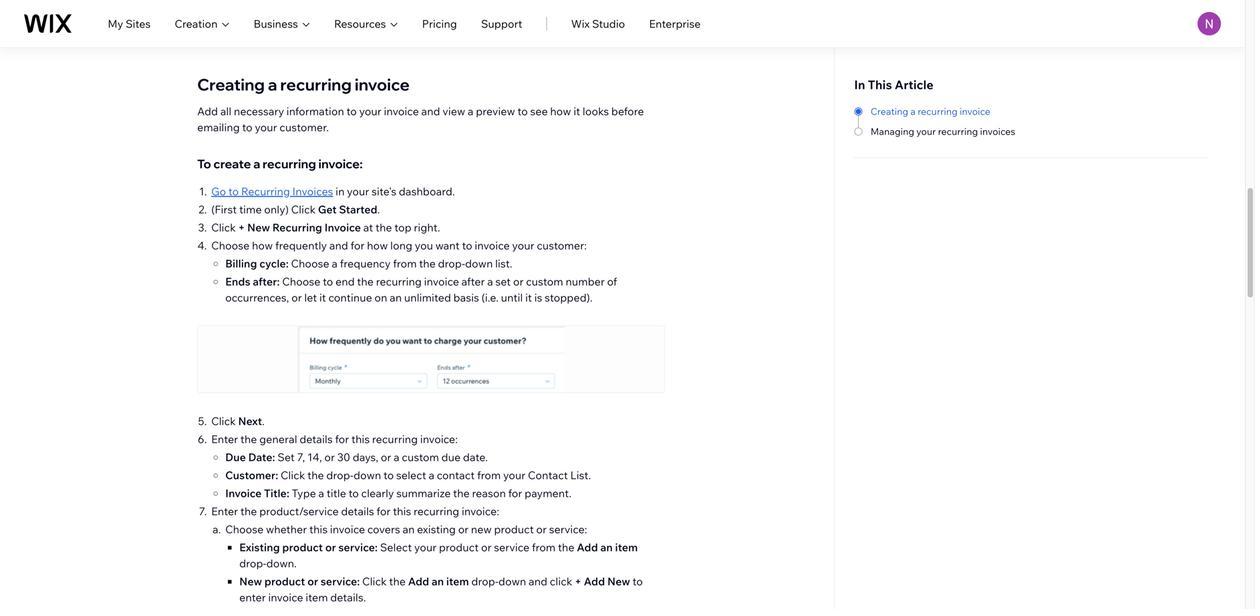 Task type: vqa. For each thing, say whether or not it's contained in the screenshot.
end
yes



Task type: describe. For each thing, give the bounding box(es) containing it.
a up summarize
[[429, 469, 434, 482]]

days,
[[353, 451, 378, 464]]

set
[[496, 275, 511, 288]]

your inside "go to recurring invoices in your site's dashboard. (first time only) click get started . click + new recurring invoice at the top right."
[[347, 185, 369, 198]]

existing
[[239, 541, 280, 554]]

invoice up list.
[[475, 239, 510, 252]]

invoice inside "choose to end the recurring invoice after a set or custom number of occurrences, or let it continue on an unlimited basis (i.e. until it is stopped)."
[[424, 275, 459, 288]]

business button
[[254, 16, 310, 32]]

contact
[[437, 469, 475, 482]]

0 vertical spatial creating
[[197, 75, 265, 95]]

studio
[[592, 17, 625, 30]]

managing your recurring invoices
[[871, 126, 1015, 137]]

click
[[550, 575, 572, 588]]

the inside "go to recurring invoices in your site's dashboard. (first time only) click get started . click + new recurring invoice at the top right."
[[376, 221, 392, 234]]

choose to end the recurring invoice after a set or custom number of occurrences, or let it continue on an unlimited basis (i.e. until it is stopped).
[[225, 275, 617, 304]]

details inside click next . enter the general details for this recurring invoice: due date: set 7, 14, or 30 days, or a custom due date. customer: click the drop-down to select a contact from your contact list. invoice title: type a title to clearly summarize the reason for payment.
[[300, 433, 333, 446]]

payment.
[[525, 487, 572, 500]]

select
[[380, 541, 412, 554]]

0 vertical spatial invoice:
[[318, 156, 363, 171]]

2 horizontal spatial down
[[499, 575, 526, 588]]

go to recurring invoices in your site's dashboard. (first time only) click get started . click + new recurring invoice at the top right.
[[211, 185, 455, 234]]

recurring left the invoices
[[938, 126, 978, 137]]

create
[[213, 156, 251, 171]]

billing
[[225, 257, 257, 270]]

my sites link
[[108, 16, 151, 32]]

time
[[239, 203, 262, 216]]

unlimited
[[404, 291, 451, 304]]

clearly
[[361, 487, 394, 500]]

in
[[854, 77, 865, 92]]

right.
[[414, 221, 440, 234]]

an inside existing product or service: select your product or service from the add an item drop-down.
[[600, 541, 613, 554]]

product down whether
[[282, 541, 323, 554]]

support link
[[481, 16, 522, 32]]

article
[[895, 77, 934, 92]]

the down you
[[419, 257, 436, 270]]

the down next
[[240, 433, 257, 446]]

pricing
[[422, 17, 457, 30]]

click down (first
[[211, 221, 236, 234]]

1 vertical spatial item
[[446, 575, 469, 588]]

resources button
[[334, 16, 398, 32]]

invoice inside the add all necessary information to your invoice and view a preview to see how it looks before emailing to your customer.
[[384, 105, 419, 118]]

go
[[211, 185, 226, 198]]

recurring up the managing your recurring invoices
[[918, 106, 958, 117]]

0 vertical spatial down
[[465, 257, 493, 270]]

the inside existing product or service: select your product or service from the add an item drop-down.
[[558, 541, 574, 554]]

. inside click next . enter the general details for this recurring invoice: due date: set 7, 14, or 30 days, or a custom due date. customer: click the drop-down to select a contact from your contact list. invoice title: type a title to clearly summarize the reason for payment.
[[262, 415, 265, 428]]

this
[[868, 77, 892, 92]]

custom inside "choose to end the recurring invoice after a set or custom number of occurrences, or let it continue on an unlimited basis (i.e. until it is stopped)."
[[526, 275, 563, 288]]

choose whether this invoice covers an existing or new product or service:
[[225, 523, 587, 536]]

customer:
[[537, 239, 587, 252]]

for right the reason
[[508, 487, 522, 500]]

product down down.
[[264, 575, 305, 588]]

frequency
[[340, 257, 391, 270]]

continue
[[328, 291, 372, 304]]

choose down frequently
[[291, 257, 329, 270]]

2 horizontal spatial this
[[393, 505, 411, 518]]

cycle:
[[259, 257, 289, 270]]

7,
[[297, 451, 305, 464]]

recurring up information
[[280, 75, 352, 95]]

add all necessary information to your invoice and view a preview to see how it looks before emailing to your customer.
[[197, 105, 644, 134]]

click next . enter the general details for this recurring invoice: due date: set 7, 14, or 30 days, or a custom due date. customer: click the drop-down to select a contact from your contact list. invoice title: type a title to clearly summarize the reason for payment.
[[211, 415, 591, 500]]

a right create
[[253, 156, 260, 171]]

a up necessary
[[268, 75, 277, 95]]

invoices
[[980, 126, 1015, 137]]

enter the product/service details for this recurring invoice:
[[211, 505, 499, 518]]

new up enter
[[239, 575, 262, 588]]

the down 'customer:'
[[240, 505, 257, 518]]

product/service
[[259, 505, 339, 518]]

view
[[443, 105, 465, 118]]

1 horizontal spatial it
[[525, 291, 532, 304]]

reason
[[472, 487, 506, 500]]

occurrences,
[[225, 291, 289, 304]]

the down contact on the left of page
[[453, 487, 470, 500]]

recurring up existing
[[414, 505, 459, 518]]

number
[[566, 275, 605, 288]]

my
[[108, 17, 123, 30]]

sites
[[126, 17, 151, 30]]

dashboard.
[[399, 185, 455, 198]]

general
[[259, 433, 297, 446]]

from inside existing product or service: select your product or service from the add an item drop-down.
[[532, 541, 556, 554]]

ends
[[225, 275, 250, 288]]

before
[[611, 105, 644, 118]]

title
[[327, 487, 346, 500]]

choose for whether
[[225, 523, 264, 536]]

0 vertical spatial service:
[[549, 523, 587, 536]]

covers
[[367, 523, 400, 536]]

0 vertical spatial recurring
[[241, 185, 290, 198]]

service: for item
[[321, 575, 360, 588]]

go to recurring invoices link
[[211, 185, 333, 198]]

invoices
[[292, 185, 333, 198]]

ends after:
[[225, 275, 280, 288]]

wix studio
[[571, 17, 625, 30]]

click left next
[[211, 415, 236, 428]]

enter inside click next . enter the general details for this recurring invoice: due date: set 7, 14, or 30 days, or a custom due date. customer: click the drop-down to select a contact from your contact list. invoice title: type a title to clearly summarize the reason for payment.
[[211, 433, 238, 446]]

a up end
[[332, 257, 338, 270]]

basis
[[453, 291, 479, 304]]

a screenshot of setting billing cycle and occurrences for a recurring invoice. image
[[297, 326, 565, 393]]

see
[[530, 105, 548, 118]]

looks
[[583, 105, 609, 118]]

to inside to enter invoice item details.
[[633, 575, 643, 588]]

is
[[534, 291, 542, 304]]

to create a recurring invoice:
[[197, 156, 363, 171]]

your right managing
[[916, 126, 936, 137]]

invoice inside "go to recurring invoices in your site's dashboard. (first time only) click get started . click + new recurring invoice at the top right."
[[325, 221, 361, 234]]

want
[[435, 239, 460, 252]]

new inside "go to recurring invoices in your site's dashboard. (first time only) click get started . click + new recurring invoice at the top right."
[[247, 221, 270, 234]]

of
[[607, 275, 617, 288]]

contact
[[528, 469, 568, 482]]

enter
[[239, 591, 266, 605]]

title:
[[264, 487, 289, 500]]

product up service
[[494, 523, 534, 536]]

in this article
[[854, 77, 934, 92]]

list.
[[570, 469, 591, 482]]

invoice up the add all necessary information to your invoice and view a preview to see how it looks before emailing to your customer.
[[355, 75, 410, 95]]

14,
[[307, 451, 322, 464]]

2 vertical spatial and
[[529, 575, 547, 588]]

enterprise
[[649, 17, 701, 30]]

my sites
[[108, 17, 151, 30]]

drop- down want at the top left of the page
[[438, 257, 465, 270]]

the inside "choose to end the recurring invoice after a set or custom number of occurrences, or let it continue on an unlimited basis (i.e. until it is stopped)."
[[357, 275, 374, 288]]

enterprise link
[[649, 16, 701, 32]]

in
[[336, 185, 345, 198]]

customer:
[[225, 469, 278, 482]]

long
[[390, 239, 412, 252]]

choose for to
[[282, 275, 320, 288]]

let
[[304, 291, 317, 304]]



Task type: locate. For each thing, give the bounding box(es) containing it.
it
[[574, 105, 580, 118], [319, 291, 326, 304], [525, 291, 532, 304]]

new right click
[[607, 575, 630, 588]]

site's
[[372, 185, 396, 198]]

date:
[[248, 451, 275, 464]]

a up select
[[394, 451, 399, 464]]

new
[[471, 523, 492, 536]]

creation button
[[175, 16, 230, 32]]

invoice down enter the product/service details for this recurring invoice:
[[330, 523, 365, 536]]

and left click
[[529, 575, 547, 588]]

creating a recurring invoice up the managing your recurring invoices
[[871, 106, 990, 117]]

0 horizontal spatial custom
[[402, 451, 439, 464]]

the down 14,
[[307, 469, 324, 482]]

2 vertical spatial item
[[306, 591, 328, 605]]

choose how frequently and for how long you want to invoice your customer:
[[211, 239, 587, 252]]

due
[[225, 451, 246, 464]]

add
[[197, 105, 218, 118], [577, 541, 598, 554], [408, 575, 429, 588], [584, 575, 605, 588]]

a inside "choose to end the recurring invoice after a set or custom number of occurrences, or let it continue on an unlimited basis (i.e. until it is stopped)."
[[487, 275, 493, 288]]

0 vertical spatial this
[[351, 433, 370, 446]]

set
[[278, 451, 295, 464]]

creating
[[197, 75, 265, 95], [871, 106, 908, 117]]

and up frequency
[[329, 239, 348, 252]]

for up 30
[[335, 433, 349, 446]]

2 enter from the top
[[211, 505, 238, 518]]

a inside the add all necessary information to your invoice and view a preview to see how it looks before emailing to your customer.
[[468, 105, 474, 118]]

0 vertical spatial +
[[238, 221, 245, 234]]

0 vertical spatial invoice
[[325, 221, 361, 234]]

and left view
[[421, 105, 440, 118]]

1 horizontal spatial details
[[341, 505, 374, 518]]

0 horizontal spatial creating a recurring invoice
[[197, 75, 410, 95]]

. inside "go to recurring invoices in your site's dashboard. (first time only) click get started . click + new recurring invoice at the top right."
[[377, 203, 380, 216]]

2 horizontal spatial invoice:
[[462, 505, 499, 518]]

date.
[[463, 451, 488, 464]]

a left set
[[487, 275, 493, 288]]

get
[[318, 203, 337, 216]]

business
[[254, 17, 298, 30]]

choose up existing in the left of the page
[[225, 523, 264, 536]]

click down 'invoices'
[[291, 203, 316, 216]]

invoice up the invoices
[[960, 106, 990, 117]]

. up general
[[262, 415, 265, 428]]

service: down covers
[[338, 541, 378, 554]]

profile image image
[[1198, 12, 1221, 35]]

for up frequency
[[351, 239, 365, 252]]

0 horizontal spatial from
[[393, 257, 417, 270]]

1 horizontal spatial this
[[351, 433, 370, 446]]

creating up managing
[[871, 106, 908, 117]]

add inside existing product or service: select your product or service from the add an item drop-down.
[[577, 541, 598, 554]]

recurring up on
[[376, 275, 422, 288]]

0 horizontal spatial and
[[329, 239, 348, 252]]

0 horizontal spatial invoice
[[225, 487, 262, 500]]

drop-
[[438, 257, 465, 270], [326, 469, 354, 482], [239, 557, 266, 570], [471, 575, 499, 588]]

0 vertical spatial custom
[[526, 275, 563, 288]]

product down existing
[[439, 541, 479, 554]]

whether
[[266, 523, 307, 536]]

choose up billing
[[211, 239, 250, 252]]

how right 'see'
[[550, 105, 571, 118]]

1 enter from the top
[[211, 433, 238, 446]]

1 vertical spatial enter
[[211, 505, 238, 518]]

only)
[[264, 203, 289, 216]]

information
[[287, 105, 344, 118]]

1 vertical spatial details
[[341, 505, 374, 518]]

end
[[336, 275, 355, 288]]

after:
[[253, 275, 280, 288]]

you
[[415, 239, 433, 252]]

for
[[351, 239, 365, 252], [335, 433, 349, 446], [508, 487, 522, 500], [377, 505, 391, 518]]

1 vertical spatial custom
[[402, 451, 439, 464]]

recurring
[[280, 75, 352, 95], [918, 106, 958, 117], [938, 126, 978, 137], [263, 156, 316, 171], [376, 275, 422, 288], [372, 433, 418, 446], [414, 505, 459, 518]]

all
[[220, 105, 231, 118]]

summarize
[[396, 487, 451, 500]]

item
[[615, 541, 638, 554], [446, 575, 469, 588], [306, 591, 328, 605]]

1 vertical spatial this
[[393, 505, 411, 518]]

choose for how
[[211, 239, 250, 252]]

details
[[300, 433, 333, 446], [341, 505, 374, 518]]

custom up is at the left top of the page
[[526, 275, 563, 288]]

item inside to enter invoice item details.
[[306, 591, 328, 605]]

. down the site's
[[377, 203, 380, 216]]

custom up select
[[402, 451, 439, 464]]

service: inside existing product or service: select your product or service from the add an item drop-down.
[[338, 541, 378, 554]]

custom
[[526, 275, 563, 288], [402, 451, 439, 464]]

creation
[[175, 17, 218, 30]]

2 vertical spatial this
[[309, 523, 328, 536]]

a down article
[[911, 106, 916, 117]]

your inside click next . enter the general details for this recurring invoice: due date: set 7, 14, or 30 days, or a custom due date. customer: click the drop-down to select a contact from your contact list. invoice title: type a title to clearly summarize the reason for payment.
[[503, 469, 526, 482]]

+ down time
[[238, 221, 245, 234]]

drop- down service
[[471, 575, 499, 588]]

add inside the add all necessary information to your invoice and view a preview to see how it looks before emailing to your customer.
[[197, 105, 218, 118]]

1 horizontal spatial creating
[[871, 106, 908, 117]]

this up choose whether this invoice covers an existing or new product or service:
[[393, 505, 411, 518]]

select
[[396, 469, 426, 482]]

the down select
[[389, 575, 406, 588]]

1 vertical spatial service:
[[338, 541, 378, 554]]

0 vertical spatial details
[[300, 433, 333, 446]]

1 horizontal spatial down
[[465, 257, 493, 270]]

invoice inside click next . enter the general details for this recurring invoice: due date: set 7, 14, or 30 days, or a custom due date. customer: click the drop-down to select a contact from your contact list. invoice title: type a title to clearly summarize the reason for payment.
[[225, 487, 262, 500]]

item inside existing product or service: select your product or service from the add an item drop-down.
[[615, 541, 638, 554]]

1 vertical spatial invoice:
[[420, 433, 458, 446]]

service:
[[549, 523, 587, 536], [338, 541, 378, 554], [321, 575, 360, 588]]

invoice: up due
[[420, 433, 458, 446]]

creating a recurring invoice
[[197, 75, 410, 95], [871, 106, 990, 117]]

down down the days,
[[354, 469, 381, 482]]

details up 14,
[[300, 433, 333, 446]]

emailing
[[197, 121, 240, 134]]

enter up due
[[211, 433, 238, 446]]

type
[[292, 487, 316, 500]]

from up the reason
[[477, 469, 501, 482]]

0 horizontal spatial creating
[[197, 75, 265, 95]]

1 horizontal spatial creating a recurring invoice
[[871, 106, 990, 117]]

1 vertical spatial down
[[354, 469, 381, 482]]

choose up let
[[282, 275, 320, 288]]

invoice
[[325, 221, 361, 234], [225, 487, 262, 500]]

invoice
[[355, 75, 410, 95], [384, 105, 419, 118], [960, 106, 990, 117], [475, 239, 510, 252], [424, 275, 459, 288], [330, 523, 365, 536], [268, 591, 303, 605]]

to inside "choose to end the recurring invoice after a set or custom number of occurrences, or let it continue on an unlimited basis (i.e. until it is stopped)."
[[323, 275, 333, 288]]

this down the product/service in the left bottom of the page
[[309, 523, 328, 536]]

2 horizontal spatial from
[[532, 541, 556, 554]]

your right in
[[347, 185, 369, 198]]

how up billing cycle: choose a frequency from the drop-down list.
[[367, 239, 388, 252]]

30
[[337, 451, 350, 464]]

details down clearly
[[341, 505, 374, 518]]

0 horizontal spatial how
[[252, 239, 273, 252]]

2 vertical spatial invoice:
[[462, 505, 499, 518]]

down.
[[266, 557, 297, 570]]

it inside the add all necessary information to your invoice and view a preview to see how it looks before emailing to your customer.
[[574, 105, 580, 118]]

2 horizontal spatial item
[[615, 541, 638, 554]]

this up the days,
[[351, 433, 370, 446]]

1 vertical spatial +
[[575, 575, 582, 588]]

click up details.
[[362, 575, 387, 588]]

recurring up the days,
[[372, 433, 418, 446]]

pricing link
[[422, 16, 457, 32]]

0 horizontal spatial .
[[262, 415, 265, 428]]

0 horizontal spatial item
[[306, 591, 328, 605]]

1 vertical spatial and
[[329, 239, 348, 252]]

recurring up go to recurring invoices link
[[263, 156, 316, 171]]

your right information
[[359, 105, 381, 118]]

your down necessary
[[255, 121, 277, 134]]

for up covers
[[377, 505, 391, 518]]

support
[[481, 17, 522, 30]]

from inside click next . enter the general details for this recurring invoice: due date: set 7, 14, or 30 days, or a custom due date. customer: click the drop-down to select a contact from your contact list. invoice title: type a title to clearly summarize the reason for payment.
[[477, 469, 501, 482]]

the up click
[[558, 541, 574, 554]]

invoice:
[[318, 156, 363, 171], [420, 433, 458, 446], [462, 505, 499, 518]]

+ inside "go to recurring invoices in your site's dashboard. (first time only) click get started . click + new recurring invoice at the top right."
[[238, 221, 245, 234]]

1 vertical spatial invoice
[[225, 487, 262, 500]]

(i.e.
[[482, 291, 499, 304]]

wix
[[571, 17, 590, 30]]

1 horizontal spatial invoice
[[325, 221, 361, 234]]

the down frequency
[[357, 275, 374, 288]]

invoice inside to enter invoice item details.
[[268, 591, 303, 605]]

enter
[[211, 433, 238, 446], [211, 505, 238, 518]]

choose inside "choose to end the recurring invoice after a set or custom number of occurrences, or let it continue on an unlimited basis (i.e. until it is stopped)."
[[282, 275, 320, 288]]

invoice down 'customer:'
[[225, 487, 262, 500]]

invoice: up new
[[462, 505, 499, 518]]

1 horizontal spatial from
[[477, 469, 501, 482]]

1 horizontal spatial how
[[367, 239, 388, 252]]

until
[[501, 291, 523, 304]]

1 vertical spatial from
[[477, 469, 501, 482]]

1 horizontal spatial +
[[575, 575, 582, 588]]

started
[[339, 203, 377, 216]]

1 horizontal spatial item
[[446, 575, 469, 588]]

invoice up unlimited
[[424, 275, 459, 288]]

your up list.
[[512, 239, 534, 252]]

this inside click next . enter the general details for this recurring invoice: due date: set 7, 14, or 30 days, or a custom due date. customer: click the drop-down to select a contact from your contact list. invoice title: type a title to clearly summarize the reason for payment.
[[351, 433, 370, 446]]

1 horizontal spatial invoice:
[[420, 433, 458, 446]]

0 horizontal spatial invoice:
[[318, 156, 363, 171]]

to inside "go to recurring invoices in your site's dashboard. (first time only) click get started . click + new recurring invoice at the top right."
[[228, 185, 239, 198]]

service: for service
[[338, 541, 378, 554]]

and inside the add all necessary information to your invoice and view a preview to see how it looks before emailing to your customer.
[[421, 105, 440, 118]]

it left looks
[[574, 105, 580, 118]]

1 vertical spatial creating a recurring invoice
[[871, 106, 990, 117]]

from down the long
[[393, 257, 417, 270]]

0 horizontal spatial this
[[309, 523, 328, 536]]

0 vertical spatial item
[[615, 541, 638, 554]]

recurring up only)
[[241, 185, 290, 198]]

product
[[494, 523, 534, 536], [282, 541, 323, 554], [439, 541, 479, 554], [264, 575, 305, 588]]

how up cycle:
[[252, 239, 273, 252]]

down up after
[[465, 257, 493, 270]]

drop- inside click next . enter the general details for this recurring invoice: due date: set 7, 14, or 30 days, or a custom due date. customer: click the drop-down to select a contact from your contact list. invoice title: type a title to clearly summarize the reason for payment.
[[326, 469, 354, 482]]

next
[[238, 415, 262, 428]]

recurring
[[241, 185, 290, 198], [272, 221, 322, 234]]

frequently
[[275, 239, 327, 252]]

1 horizontal spatial .
[[377, 203, 380, 216]]

new product or service: click the add an item drop-down and click + add new
[[239, 575, 630, 588]]

2 horizontal spatial and
[[529, 575, 547, 588]]

recurring inside click next . enter the general details for this recurring invoice: due date: set 7, 14, or 30 days, or a custom due date. customer: click the drop-down to select a contact from your contact list. invoice title: type a title to clearly summarize the reason for payment.
[[372, 433, 418, 446]]

1 horizontal spatial custom
[[526, 275, 563, 288]]

existing
[[417, 523, 456, 536]]

0 vertical spatial enter
[[211, 433, 238, 446]]

1 vertical spatial recurring
[[272, 221, 322, 234]]

service: up details.
[[321, 575, 360, 588]]

down inside click next . enter the general details for this recurring invoice: due date: set 7, 14, or 30 days, or a custom due date. customer: click the drop-down to select a contact from your contact list. invoice title: type a title to clearly summarize the reason for payment.
[[354, 469, 381, 482]]

details.
[[330, 591, 366, 605]]

your up the reason
[[503, 469, 526, 482]]

custom inside click next . enter the general details for this recurring invoice: due date: set 7, 14, or 30 days, or a custom due date. customer: click the drop-down to select a contact from your contact list. invoice title: type a title to clearly summarize the reason for payment.
[[402, 451, 439, 464]]

creating up all
[[197, 75, 265, 95]]

your down existing
[[414, 541, 437, 554]]

stopped).
[[545, 291, 593, 304]]

down down service
[[499, 575, 526, 588]]

0 horizontal spatial details
[[300, 433, 333, 446]]

managing
[[871, 126, 914, 137]]

your inside existing product or service: select your product or service from the add an item drop-down.
[[414, 541, 437, 554]]

+ right click
[[575, 575, 582, 588]]

due
[[441, 451, 461, 464]]

drop- up 'title'
[[326, 469, 354, 482]]

an inside "choose to end the recurring invoice after a set or custom number of occurrences, or let it continue on an unlimited basis (i.e. until it is stopped)."
[[390, 291, 402, 304]]

1 vertical spatial .
[[262, 415, 265, 428]]

0 horizontal spatial it
[[319, 291, 326, 304]]

your
[[359, 105, 381, 118], [255, 121, 277, 134], [916, 126, 936, 137], [347, 185, 369, 198], [512, 239, 534, 252], [503, 469, 526, 482], [414, 541, 437, 554]]

drop- inside existing product or service: select your product or service from the add an item drop-down.
[[239, 557, 266, 570]]

service: down 'payment.' at the left bottom
[[549, 523, 587, 536]]

new
[[247, 221, 270, 234], [239, 575, 262, 588], [607, 575, 630, 588]]

invoice: up in
[[318, 156, 363, 171]]

it left is at the left top of the page
[[525, 291, 532, 304]]

on
[[375, 291, 387, 304]]

2 horizontal spatial how
[[550, 105, 571, 118]]

2 vertical spatial down
[[499, 575, 526, 588]]

2 vertical spatial from
[[532, 541, 556, 554]]

it right let
[[319, 291, 326, 304]]

drop- down existing in the left of the page
[[239, 557, 266, 570]]

invoice down get
[[325, 221, 361, 234]]

from right service
[[532, 541, 556, 554]]

an
[[390, 291, 402, 304], [403, 523, 415, 536], [600, 541, 613, 554], [432, 575, 444, 588]]

a left 'title'
[[318, 487, 324, 500]]

new down time
[[247, 221, 270, 234]]

recurring inside "choose to end the recurring invoice after a set or custom number of occurrences, or let it continue on an unlimited basis (i.e. until it is stopped)."
[[376, 275, 422, 288]]

0 vertical spatial and
[[421, 105, 440, 118]]

wix studio link
[[571, 16, 625, 32]]

a right view
[[468, 105, 474, 118]]

the right at
[[376, 221, 392, 234]]

0 vertical spatial creating a recurring invoice
[[197, 75, 410, 95]]

invoice left view
[[384, 105, 419, 118]]

click down set on the bottom of the page
[[281, 469, 305, 482]]

2 vertical spatial service:
[[321, 575, 360, 588]]

1 horizontal spatial and
[[421, 105, 440, 118]]

choose
[[211, 239, 250, 252], [291, 257, 329, 270], [282, 275, 320, 288], [225, 523, 264, 536]]

1 vertical spatial creating
[[871, 106, 908, 117]]

enter down 'customer:'
[[211, 505, 238, 518]]

0 horizontal spatial down
[[354, 469, 381, 482]]

at
[[363, 221, 373, 234]]

invoice: inside click next . enter the general details for this recurring invoice: due date: set 7, 14, or 30 days, or a custom due date. customer: click the drop-down to select a contact from your contact list. invoice title: type a title to clearly summarize the reason for payment.
[[420, 433, 458, 446]]

resources
[[334, 17, 386, 30]]

how inside the add all necessary information to your invoice and view a preview to see how it looks before emailing to your customer.
[[550, 105, 571, 118]]

service
[[494, 541, 529, 554]]

recurring up frequently
[[272, 221, 322, 234]]

0 vertical spatial from
[[393, 257, 417, 270]]

2 horizontal spatial it
[[574, 105, 580, 118]]

billing cycle: choose a frequency from the drop-down list.
[[225, 257, 512, 270]]

0 horizontal spatial +
[[238, 221, 245, 234]]

creating a recurring invoice up information
[[197, 75, 410, 95]]

0 vertical spatial .
[[377, 203, 380, 216]]

top
[[394, 221, 411, 234]]

to
[[197, 156, 211, 171]]

.
[[377, 203, 380, 216], [262, 415, 265, 428]]



